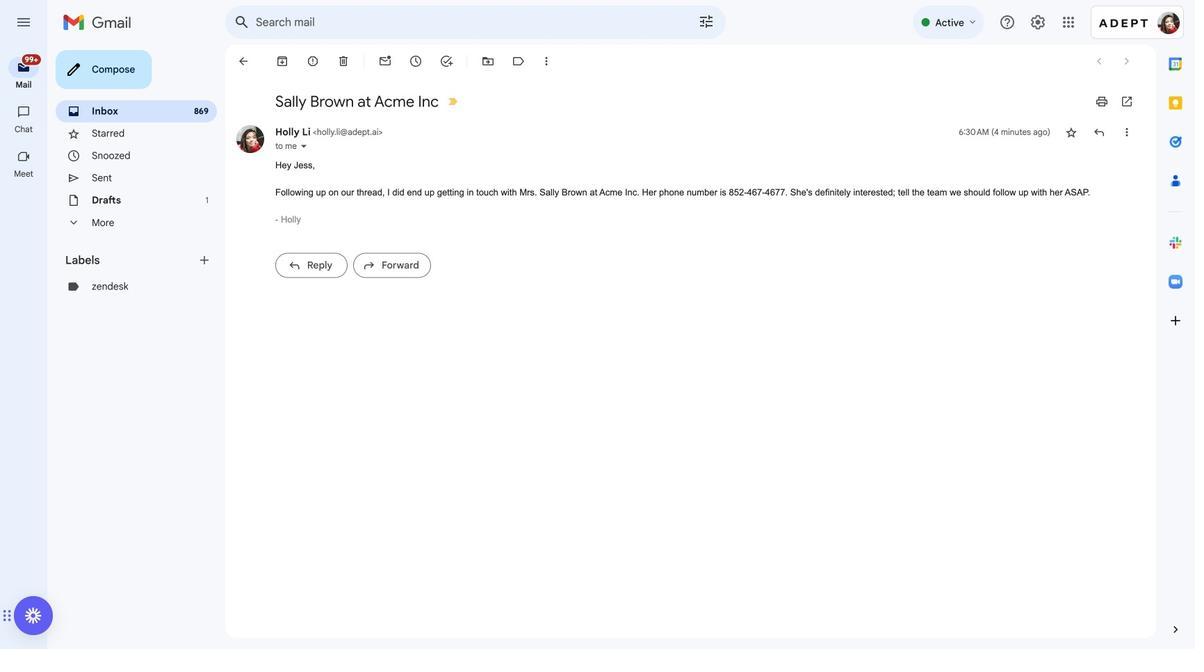 Task type: vqa. For each thing, say whether or not it's contained in the screenshot.
the Default associated with Default country code:
no



Task type: describe. For each thing, give the bounding box(es) containing it.
1 move image from the left
[[2, 607, 7, 624]]

gmail image
[[63, 8, 138, 36]]

0 horizontal spatial cell
[[275, 126, 383, 138]]

2 move image from the left
[[7, 607, 12, 624]]

more email options image
[[540, 54, 554, 68]]

advanced search options image
[[693, 8, 721, 35]]

search mail image
[[230, 10, 255, 35]]

report spam image
[[306, 54, 320, 68]]

settings image
[[1030, 14, 1047, 31]]

record a loom image
[[25, 607, 42, 624]]

show details image
[[300, 142, 308, 150]]



Task type: locate. For each thing, give the bounding box(es) containing it.
not starred image
[[1065, 125, 1079, 139]]

Search mail search field
[[225, 6, 726, 39]]

add to tasks image
[[440, 54, 454, 68]]

navigation
[[0, 45, 49, 649]]

main menu image
[[15, 14, 32, 31]]

1 horizontal spatial cell
[[959, 125, 1051, 139]]

heading
[[0, 79, 47, 90], [0, 124, 47, 135], [0, 168, 47, 179], [65, 253, 198, 267]]

snooze image
[[409, 54, 423, 68]]

tab list
[[1157, 45, 1196, 599]]

cell up show details icon
[[275, 126, 383, 138]]

cell left not starred checkbox
[[959, 125, 1051, 139]]

Not starred checkbox
[[1065, 125, 1079, 139]]

cell
[[959, 125, 1051, 139], [275, 126, 383, 138]]

back to inbox image
[[237, 54, 250, 68]]

archive image
[[275, 54, 289, 68]]

delete image
[[337, 54, 351, 68]]

move image
[[2, 607, 7, 624], [7, 607, 12, 624]]

support image
[[1000, 14, 1016, 31]]

Search mail text field
[[256, 15, 659, 29]]

move to image
[[481, 54, 495, 68]]

labels image
[[512, 54, 526, 68]]



